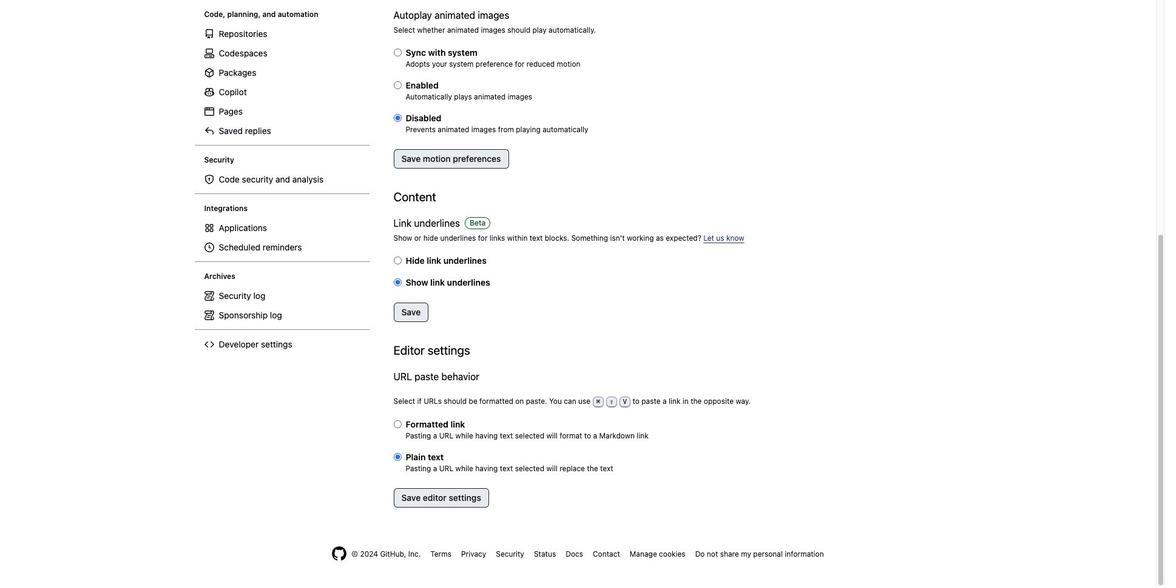 Task type: locate. For each thing, give the bounding box(es) containing it.
browser image
[[204, 107, 214, 117]]

homepage image
[[332, 547, 347, 561]]

1 vertical spatial log image
[[204, 311, 214, 321]]

1 list from the top
[[199, 24, 365, 141]]

list
[[199, 24, 365, 141], [199, 170, 365, 189], [199, 219, 365, 257], [199, 287, 365, 325]]

apps image
[[204, 223, 214, 233]]

None radio
[[394, 48, 402, 56], [394, 278, 402, 286], [394, 453, 402, 461], [394, 48, 402, 56], [394, 278, 402, 286], [394, 453, 402, 461]]

clock image
[[204, 243, 214, 253]]

log image down the 'clock' icon
[[204, 291, 214, 301]]

1 log image from the top
[[204, 291, 214, 301]]

None radio
[[394, 81, 402, 89], [394, 114, 402, 122], [394, 257, 402, 265], [394, 420, 402, 428], [394, 81, 402, 89], [394, 114, 402, 122], [394, 257, 402, 265], [394, 420, 402, 428]]

repo image
[[204, 29, 214, 39]]

0 vertical spatial log image
[[204, 291, 214, 301]]

3 list from the top
[[199, 219, 365, 257]]

copilot image
[[204, 87, 214, 97]]

log image up code image
[[204, 311, 214, 321]]

log image
[[204, 291, 214, 301], [204, 311, 214, 321]]



Task type: describe. For each thing, give the bounding box(es) containing it.
reply image
[[204, 126, 214, 136]]

package image
[[204, 68, 214, 78]]

2 log image from the top
[[204, 311, 214, 321]]

4 list from the top
[[199, 287, 365, 325]]

shield lock image
[[204, 175, 214, 185]]

codespaces image
[[204, 49, 214, 58]]

code image
[[204, 340, 214, 350]]

2 list from the top
[[199, 170, 365, 189]]



Task type: vqa. For each thing, say whether or not it's contained in the screenshot.
rightmost "New"
no



